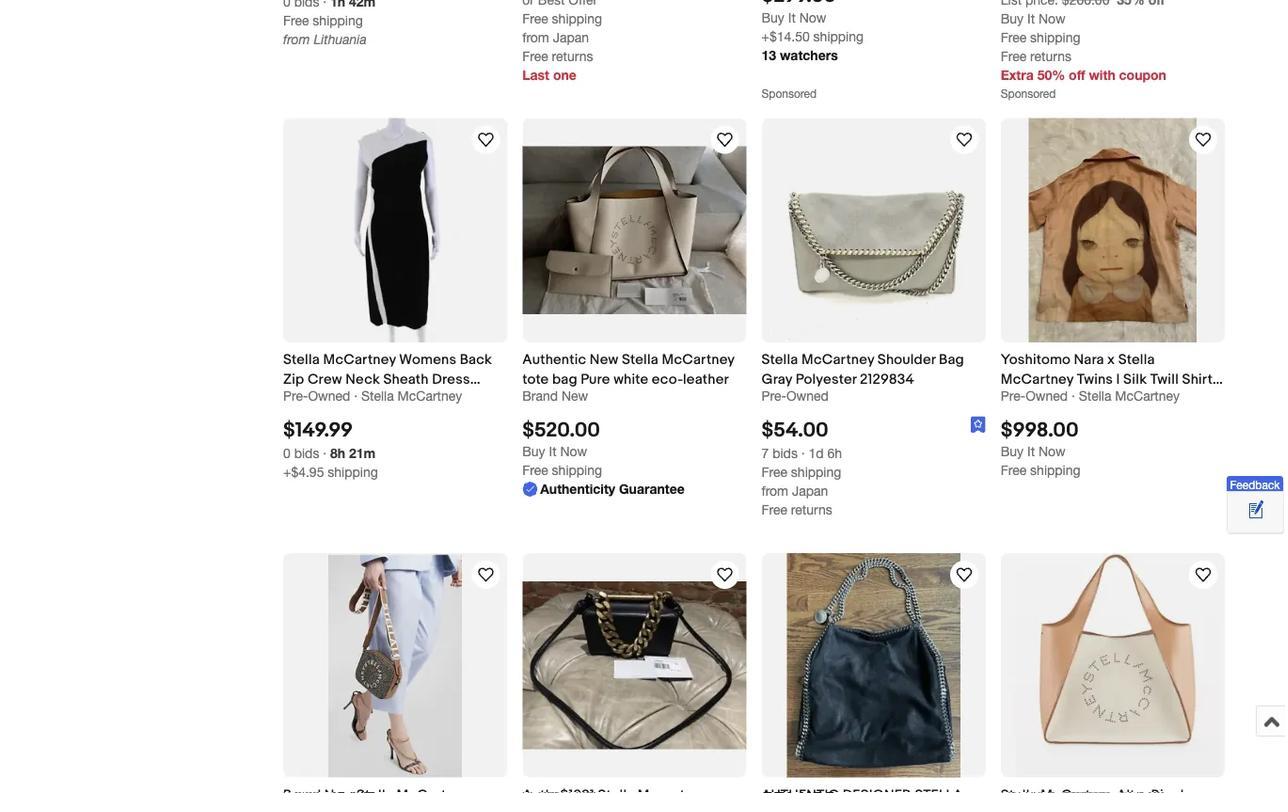 Task type: vqa. For each thing, say whether or not it's contained in the screenshot.
Sell within Account Navigation
no



Task type: locate. For each thing, give the bounding box(es) containing it.
watch stella mccartney womens back zip crew neck sheath dress black white size it 48 image
[[474, 129, 497, 152]]

authentic designer stella mccartney falabella tote bag with dustbag early design image
[[787, 554, 960, 778]]

now down $998.00
[[1039, 444, 1066, 460]]

buy up extra
[[1001, 11, 1024, 27]]

dress
[[432, 372, 470, 389]]

buy down $520.00
[[522, 444, 545, 460]]

pre- inside stella mccartney shoulder bag gray polyester 2129834 pre-owned
[[762, 389, 786, 404]]

0 horizontal spatial japan
[[553, 30, 589, 45]]

pre- for $998.00
[[1001, 389, 1026, 404]]

shipping inside the 'buy it now free shipping free returns extra 50% off with coupon'
[[1030, 30, 1081, 45]]

with
[[1089, 67, 1115, 83]]

shipping up authenticity in the bottom left of the page
[[552, 463, 602, 479]]

$149.99 0 bids · 8h 21m +$4.95 shipping
[[283, 418, 378, 480]]

stella mccartney shoulder bag gray polyester 2129834 link
[[762, 350, 986, 389]]

pre-owned · stella mccartney for $149.99
[[283, 389, 462, 404]]

1 owned from the left
[[308, 389, 350, 404]]

shipping inside free shipping from japan free returns last one
[[552, 11, 602, 27]]

shipping up lithuania
[[313, 13, 363, 28]]

0 horizontal spatial returns
[[552, 49, 593, 64]]

buy down $998.00
[[1001, 444, 1024, 460]]

returns down 1d
[[791, 503, 832, 518]]

tote
[[522, 372, 549, 389]]

it down $520.00
[[549, 444, 557, 460]]

2 pre- from the left
[[762, 389, 786, 404]]

0 horizontal spatial from
[[283, 32, 310, 47]]

1 horizontal spatial japan
[[792, 484, 828, 499]]

4 heading from the left
[[1001, 787, 1197, 793]]

white
[[322, 391, 360, 408]]

returns up one
[[552, 49, 593, 64]]

shipping inside buy it now +$14.50 shipping 13 watchers
[[813, 29, 864, 44]]

2 horizontal spatial owned
[[1026, 389, 1068, 404]]

1 horizontal spatial new
[[590, 352, 619, 369]]

shipping down 1d
[[791, 465, 841, 480]]

1 horizontal spatial from
[[522, 30, 549, 45]]

$149.99
[[283, 418, 353, 443]]

silk
[[1123, 372, 1147, 389]]

stella mccartney shoulder bag gray polyester 2129834 pre-owned
[[762, 352, 964, 404]]

watchers
[[780, 48, 838, 63]]

stella inside yoshitomo nara x stella mccartney twins i silk twill shirt button long sleeve s
[[1118, 352, 1155, 369]]

sheath
[[383, 372, 429, 389]]

2 horizontal spatial pre-
[[1001, 389, 1026, 404]]

heading for auth. $1291 stella mccartney black small structured chain handle shoulder bag image at the bottom of the page
[[522, 787, 722, 793]]

mccartney
[[323, 352, 396, 369], [662, 352, 735, 369], [802, 352, 874, 369], [1001, 372, 1074, 389], [398, 389, 462, 404], [1115, 389, 1180, 404]]

japan inside 7 bids · 1d 6h free shipping from japan free returns
[[792, 484, 828, 499]]

shipping inside 7 bids · 1d 6h free shipping from japan free returns
[[791, 465, 841, 480]]

extra
[[1001, 67, 1034, 83]]

1 horizontal spatial returns
[[791, 503, 832, 518]]

·
[[354, 389, 358, 404], [1072, 389, 1075, 404], [323, 446, 327, 462], [801, 446, 805, 462]]

it inside the 'buy it now free shipping free returns extra 50% off with coupon'
[[1027, 11, 1035, 27]]

size
[[363, 391, 391, 408]]

0 horizontal spatial owned
[[308, 389, 350, 404]]

it
[[788, 10, 796, 25], [1027, 11, 1035, 27], [549, 444, 557, 460], [1027, 444, 1035, 460]]

new up pure in the left top of the page
[[590, 352, 619, 369]]

2 owned from the left
[[786, 389, 829, 404]]

pre-
[[283, 389, 308, 404], [762, 389, 786, 404], [1001, 389, 1026, 404]]

sleeve
[[1083, 391, 1127, 408]]

returns
[[552, 49, 593, 64], [1030, 49, 1072, 64], [791, 503, 832, 518]]

shipping inside $520.00 buy it now free shipping authenticity guarantee
[[552, 463, 602, 479]]

owned up '$149.99'
[[308, 389, 350, 404]]

0 horizontal spatial pre-owned · stella mccartney
[[283, 389, 462, 404]]

1 vertical spatial new
[[562, 389, 588, 404]]

yoshitomo nara x stella mccartney twins i silk twill shirt button long sleeve s image
[[1029, 119, 1197, 343]]

pre- down yoshitomo
[[1001, 389, 1026, 404]]

3 owned from the left
[[1026, 389, 1068, 404]]

3 heading from the left
[[762, 787, 974, 793]]

feedback
[[1230, 478, 1280, 491]]

$54.00
[[762, 418, 829, 443]]

stella mccartney womens back zip crew neck sheath dress black white size it 48
[[283, 352, 492, 408]]

japan down 1d
[[792, 484, 828, 499]]

1 heading from the left
[[283, 787, 469, 793]]

heading for brand new stella mccartney tweed logo camera bag
[[283, 787, 469, 793]]

· left 1d
[[801, 446, 805, 462]]

3 pre- from the left
[[1001, 389, 1026, 404]]

now up 50% on the right of page
[[1039, 11, 1066, 27]]

1 bids from the left
[[294, 446, 319, 462]]

from left lithuania
[[283, 32, 310, 47]]

authentic new  stella mccartney tote bag pure white eco-leather brand new
[[522, 352, 735, 404]]

buy inside $520.00 buy it now free shipping authenticity guarantee
[[522, 444, 545, 460]]

watch authentic designer stella mccartney falabella tote bag with dustbag early design image
[[953, 564, 975, 587]]

shipping
[[552, 11, 602, 27], [313, 13, 363, 28], [813, 29, 864, 44], [1030, 30, 1081, 45], [552, 463, 602, 479], [1030, 463, 1081, 479], [328, 465, 378, 480], [791, 465, 841, 480]]

1 horizontal spatial owned
[[786, 389, 829, 404]]

0
[[283, 446, 291, 462]]

now inside $998.00 buy it now free shipping
[[1039, 444, 1066, 460]]

pre- up $54.00
[[762, 389, 786, 404]]

1 pre-owned · stella mccartney from the left
[[283, 389, 462, 404]]

twins
[[1077, 372, 1113, 389]]

it up +$14.50
[[788, 10, 796, 25]]

pure
[[581, 372, 610, 389]]

shipping up 50% on the right of page
[[1030, 30, 1081, 45]]

0 horizontal spatial bids
[[294, 446, 319, 462]]

long
[[1047, 391, 1079, 408]]

bids right 7
[[773, 446, 798, 462]]

button
[[1001, 391, 1044, 408]]

2 bids from the left
[[773, 446, 798, 462]]

it down $998.00
[[1027, 444, 1035, 460]]

from up last
[[522, 30, 549, 45]]

shipping up one
[[552, 11, 602, 27]]

2 pre-owned · stella mccartney from the left
[[1001, 389, 1180, 404]]

shipping inside $998.00 buy it now free shipping
[[1030, 463, 1081, 479]]

black
[[283, 391, 319, 408]]

shipping up watchers
[[813, 29, 864, 44]]

it inside $998.00 buy it now free shipping
[[1027, 444, 1035, 460]]

stella
[[283, 352, 320, 369], [622, 352, 658, 369], [762, 352, 798, 369], [1118, 352, 1155, 369], [361, 389, 394, 404], [1079, 389, 1112, 404]]

japan
[[553, 30, 589, 45], [792, 484, 828, 499]]

7 bids · 1d 6h free shipping from japan free returns
[[762, 446, 842, 518]]

stella mccartney alter bicolor perforated logo tote bag image
[[1001, 554, 1225, 778]]

authentic new  stella mccartney tote bag pure white eco-leather image
[[522, 147, 747, 315]]

owned up $998.00
[[1026, 389, 1068, 404]]

1 horizontal spatial pre-
[[762, 389, 786, 404]]

stella inside authentic new  stella mccartney tote bag pure white eco-leather brand new
[[622, 352, 658, 369]]

now inside buy it now +$14.50 shipping 13 watchers
[[799, 10, 826, 25]]

stella inside stella mccartney shoulder bag gray polyester 2129834 pre-owned
[[762, 352, 798, 369]]

buy
[[762, 10, 784, 25], [1001, 11, 1024, 27], [522, 444, 545, 460], [1001, 444, 1024, 460]]

· left 8h
[[323, 446, 327, 462]]

stella mccartney shoulder bag  gray polyester 2129834 image
[[762, 119, 986, 343]]

0 vertical spatial japan
[[553, 30, 589, 45]]

pre-owned · stella mccartney
[[283, 389, 462, 404], [1001, 389, 1180, 404]]

2 heading from the left
[[522, 787, 722, 793]]

new right brand
[[562, 389, 588, 404]]

pre- up '$149.99'
[[283, 389, 308, 404]]

it inside buy it now +$14.50 shipping 13 watchers
[[788, 10, 796, 25]]

buy up +$14.50
[[762, 10, 784, 25]]

mccartney inside stella mccartney shoulder bag gray polyester 2129834 pre-owned
[[802, 352, 874, 369]]

free inside $998.00 buy it now free shipping
[[1001, 463, 1027, 479]]

stella mccartney womens back zip crew neck sheath dress black white size it 48 heading
[[283, 352, 492, 408]]

watch auth. $1291 stella mccartney black small structured chain handle shoulder bag image
[[714, 564, 736, 587]]

free
[[522, 11, 548, 27], [283, 13, 309, 28], [1001, 30, 1027, 45], [522, 49, 548, 64], [1001, 49, 1027, 64], [522, 463, 548, 479], [1001, 463, 1027, 479], [762, 465, 787, 480], [762, 503, 787, 518]]

bids inside 7 bids · 1d 6h free shipping from japan free returns
[[773, 446, 798, 462]]

2 horizontal spatial returns
[[1030, 49, 1072, 64]]

shipping down $998.00
[[1030, 463, 1081, 479]]

it up extra
[[1027, 11, 1035, 27]]

1d
[[809, 446, 824, 462]]

watch stella mccartney alter bicolor perforated logo tote bag image
[[1192, 564, 1215, 587]]

1 pre- from the left
[[283, 389, 308, 404]]

now
[[799, 10, 826, 25], [1039, 11, 1066, 27], [560, 444, 587, 460], [1039, 444, 1066, 460]]

bids
[[294, 446, 319, 462], [773, 446, 798, 462]]

48
[[408, 391, 426, 408]]

new
[[590, 352, 619, 369], [562, 389, 588, 404]]

from inside free shipping from lithuania
[[283, 32, 310, 47]]

heading
[[283, 787, 469, 793], [522, 787, 722, 793], [762, 787, 974, 793], [1001, 787, 1197, 793]]

it
[[394, 391, 405, 408]]

1 horizontal spatial bids
[[773, 446, 798, 462]]

0 horizontal spatial pre-
[[283, 389, 308, 404]]

japan inside free shipping from japan free returns last one
[[553, 30, 589, 45]]

bag
[[552, 372, 577, 389]]

watch yoshitomo nara x stella mccartney twins i silk twill shirt button long sleeve s image
[[1192, 129, 1215, 152]]

now down $520.00
[[560, 444, 587, 460]]

shipping down 21m
[[328, 465, 378, 480]]

· left size
[[354, 389, 358, 404]]

owned
[[308, 389, 350, 404], [786, 389, 829, 404], [1026, 389, 1068, 404]]

from inside free shipping from japan free returns last one
[[522, 30, 549, 45]]

from
[[522, 30, 549, 45], [283, 32, 310, 47], [762, 484, 788, 499]]

7
[[762, 446, 769, 462]]

shirt
[[1182, 372, 1213, 389]]

2 horizontal spatial from
[[762, 484, 788, 499]]

owned up $54.00
[[786, 389, 829, 404]]

None text field
[[1001, 0, 1110, 8]]

from down 7
[[762, 484, 788, 499]]

$998.00
[[1001, 418, 1079, 443]]

now up +$14.50
[[799, 10, 826, 25]]

free shipping from japan free returns last one
[[522, 11, 602, 83]]

coupon
[[1119, 67, 1166, 83]]

bids up +$4.95
[[294, 446, 319, 462]]

womens
[[399, 352, 456, 369]]

1 horizontal spatial pre-owned · stella mccartney
[[1001, 389, 1180, 404]]

lithuania
[[314, 32, 367, 47]]

1 vertical spatial japan
[[792, 484, 828, 499]]

$520.00 buy it now free shipping authenticity guarantee
[[522, 418, 685, 497]]

stella mccartney womens back zip crew neck sheath dress black white size it 48 image
[[321, 119, 470, 343]]

from for japan
[[522, 30, 549, 45]]

japan up one
[[553, 30, 589, 45]]

free shipping from lithuania
[[283, 13, 367, 47]]

returns up 50% on the right of page
[[1030, 49, 1072, 64]]



Task type: describe. For each thing, give the bounding box(es) containing it.
authentic new  stella mccartney tote bag pure white eco-leather heading
[[522, 352, 735, 389]]

polyester
[[796, 372, 857, 389]]

x
[[1107, 352, 1115, 369]]

returns inside 7 bids · 1d 6h free shipping from japan free returns
[[791, 503, 832, 518]]

bag
[[939, 352, 964, 369]]

last
[[522, 67, 549, 83]]

now inside $520.00 buy it now free shipping authenticity guarantee
[[560, 444, 587, 460]]

buy inside $998.00 buy it now free shipping
[[1001, 444, 1024, 460]]

returns inside the 'buy it now free shipping free returns extra 50% off with coupon'
[[1030, 49, 1072, 64]]

buy it now +$14.50 shipping 13 watchers
[[762, 10, 864, 63]]

back
[[460, 352, 492, 369]]

Authenticity Guarantee text field
[[522, 480, 685, 499]]

crew
[[308, 372, 342, 389]]

white
[[614, 372, 648, 389]]

owned for $149.99
[[308, 389, 350, 404]]

from inside 7 bids · 1d 6h free shipping from japan free returns
[[762, 484, 788, 499]]

zip
[[283, 372, 304, 389]]

watch stella mccartney shoulder bag  gray polyester 2129834 image
[[953, 129, 975, 152]]

6h
[[827, 446, 842, 462]]

yoshitomo nara x stella mccartney twins i silk twill shirt button long sleeve s
[[1001, 352, 1213, 408]]

watch brand new stella mccartney tweed logo camera bag image
[[474, 564, 497, 587]]

watch authentic new  stella mccartney tote bag pure white eco-leather image
[[714, 129, 736, 152]]

free inside free shipping from lithuania
[[283, 13, 309, 28]]

+$4.95
[[283, 465, 324, 480]]

yoshitomo
[[1001, 352, 1071, 369]]

50%
[[1037, 67, 1065, 83]]

eco-
[[652, 372, 683, 389]]

0 horizontal spatial new
[[562, 389, 588, 404]]

one
[[553, 67, 577, 83]]

free inside $520.00 buy it now free shipping authenticity guarantee
[[522, 463, 548, 479]]

owned for $998.00
[[1026, 389, 1068, 404]]

off
[[1069, 67, 1085, 83]]

i
[[1116, 372, 1120, 389]]

stella inside the stella mccartney womens back zip crew neck sheath dress black white size it 48
[[283, 352, 320, 369]]

0 vertical spatial new
[[590, 352, 619, 369]]

pre- for $149.99
[[283, 389, 308, 404]]

buy inside buy it now +$14.50 shipping 13 watchers
[[762, 10, 784, 25]]

pre-owned · stella mccartney for $998.00
[[1001, 389, 1180, 404]]

· left twins
[[1072, 389, 1075, 404]]

gray
[[762, 372, 792, 389]]

owned inside stella mccartney shoulder bag gray polyester 2129834 pre-owned
[[786, 389, 829, 404]]

brand new stella mccartney tweed logo camera bag image
[[328, 554, 462, 778]]

+$14.50
[[762, 29, 810, 44]]

· inside $149.99 0 bids · 8h 21m +$4.95 shipping
[[323, 446, 327, 462]]

21m
[[349, 446, 376, 462]]

it inside $520.00 buy it now free shipping authenticity guarantee
[[549, 444, 557, 460]]

shipping inside $149.99 0 bids · 8h 21m +$4.95 shipping
[[328, 465, 378, 480]]

$998.00 buy it now free shipping
[[1001, 418, 1081, 479]]

stella mccartney womens back zip crew neck sheath dress black white size it 48 link
[[283, 350, 507, 408]]

buy inside the 'buy it now free shipping free returns extra 50% off with coupon'
[[1001, 11, 1024, 27]]

nara
[[1074, 352, 1104, 369]]

from for lithuania
[[283, 32, 310, 47]]

13
[[762, 48, 776, 63]]

authenticity
[[540, 482, 615, 497]]

auth. $1291 stella mccartney black small structured chain handle shoulder bag image
[[522, 582, 747, 750]]

shoulder
[[878, 352, 936, 369]]

authentic new  stella mccartney tote bag pure white eco-leather link
[[522, 350, 747, 389]]

authentic
[[522, 352, 586, 369]]

twill
[[1150, 372, 1179, 389]]

heading for "stella mccartney alter bicolor perforated logo tote bag"
[[1001, 787, 1197, 793]]

· inside 7 bids · 1d 6h free shipping from japan free returns
[[801, 446, 805, 462]]

yoshitomo nara x stella mccartney twins i silk twill shirt button long sleeve s link
[[1001, 350, 1225, 408]]

yoshitomo nara x stella mccartney twins i silk twill shirt button long sleeve s heading
[[1001, 352, 1223, 408]]

heading for authentic designer stella mccartney falabella tote bag with dustbag early design image
[[762, 787, 974, 793]]

now inside the 'buy it now free shipping free returns extra 50% off with coupon'
[[1039, 11, 1066, 27]]

neck
[[345, 372, 380, 389]]

mccartney inside authentic new  stella mccartney tote bag pure white eco-leather brand new
[[662, 352, 735, 369]]

mccartney inside the stella mccartney womens back zip crew neck sheath dress black white size it 48
[[323, 352, 396, 369]]

$520.00
[[522, 418, 600, 443]]

brand
[[522, 389, 558, 404]]

stella mccartney shoulder bag gray polyester 2129834 heading
[[762, 352, 964, 389]]

s
[[1130, 391, 1139, 408]]

buy it now free shipping free returns extra 50% off with coupon
[[1001, 11, 1166, 83]]

2129834
[[860, 372, 914, 389]]

8h
[[330, 446, 345, 462]]

bids inside $149.99 0 bids · 8h 21m +$4.95 shipping
[[294, 446, 319, 462]]

leather
[[683, 372, 729, 389]]

guarantee
[[619, 482, 685, 497]]

mccartney inside yoshitomo nara x stella mccartney twins i silk twill shirt button long sleeve s
[[1001, 372, 1074, 389]]

shipping inside free shipping from lithuania
[[313, 13, 363, 28]]

returns inside free shipping from japan free returns last one
[[552, 49, 593, 64]]



